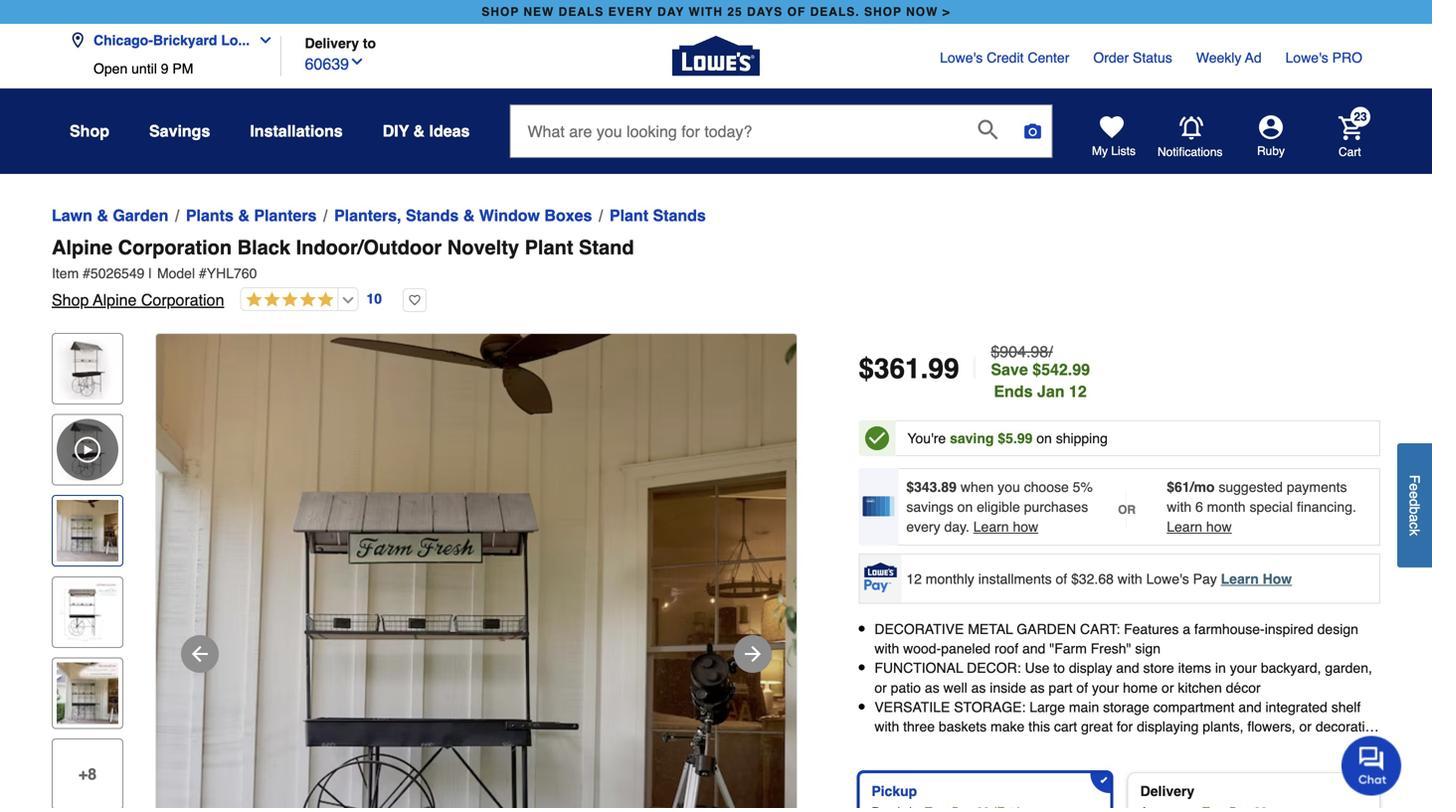 Task type: describe. For each thing, give the bounding box(es) containing it.
plants
[[186, 206, 234, 225]]

1 e from the top
[[1407, 484, 1423, 491]]

diy & ideas
[[383, 122, 470, 140]]

metal
[[968, 622, 1013, 638]]

alpine corporation  #yhl760 - thumbnail image
[[57, 338, 118, 400]]

center
[[1028, 50, 1070, 66]]

chevron down image
[[250, 32, 274, 48]]

day
[[658, 5, 685, 19]]

planters, stands & window boxes link
[[334, 204, 592, 228]]

of inside decorative metal garden cart: features a farmhouse-inspired design with wood-paneled roof and "farm fresh" sign functional decor: use to display and store items in your backyard, garden, or patio as well as inside as part of your home or kitchen décor versatile storage: large main storage compartment and integrated shelf with three baskets make this cart great for displaying plants, flowers, or decorative accents
[[1077, 680, 1089, 696]]

lowe's home improvement lists image
[[1100, 115, 1124, 139]]

how
[[1263, 571, 1293, 587]]

1 horizontal spatial your
[[1230, 661, 1257, 677]]

lowe's pro link
[[1286, 48, 1363, 68]]

garden
[[1017, 622, 1077, 638]]

storage:
[[954, 700, 1026, 716]]

learn how button for $61/mo
[[1167, 517, 1232, 537]]

location image
[[70, 32, 86, 48]]

baskets
[[939, 719, 987, 735]]

monthly
[[926, 571, 975, 587]]

decorative
[[1316, 719, 1380, 735]]

order
[[1094, 50, 1129, 66]]

0 horizontal spatial your
[[1092, 680, 1119, 696]]

stand
[[579, 236, 634, 259]]

every
[[609, 5, 653, 19]]

weekly ad
[[1197, 50, 1262, 66]]

main
[[1069, 700, 1100, 716]]

camera image
[[1023, 121, 1043, 141]]

you're
[[908, 431, 946, 447]]

status
[[1133, 50, 1173, 66]]

savings
[[149, 122, 210, 140]]

displaying
[[1137, 719, 1199, 735]]

deals
[[559, 5, 604, 19]]

shop for shop
[[70, 122, 109, 140]]

savings button
[[149, 113, 210, 149]]

1 horizontal spatial or
[[1162, 680, 1174, 696]]

decorative metal garden cart: features a farmhouse-inspired design with wood-paneled roof and "farm fresh" sign functional decor: use to display and store items in your backyard, garden, or patio as well as inside as part of your home or kitchen décor versatile storage: large main storage compartment and integrated shelf with three baskets make this cart great for displaying plants, flowers, or decorative accents
[[875, 622, 1380, 755]]

a for b
[[1407, 515, 1423, 522]]

backyard,
[[1261, 661, 1322, 677]]

$61/mo
[[1167, 480, 1215, 495]]

0 horizontal spatial of
[[1056, 571, 1068, 587]]

23
[[1354, 110, 1368, 124]]

1 as from the left
[[925, 680, 940, 696]]

& for diy
[[413, 122, 425, 140]]

ideas
[[429, 122, 470, 140]]

my lists link
[[1092, 115, 1136, 159]]

chicago-brickyard lo... button
[[70, 20, 282, 61]]

deals.
[[810, 5, 860, 19]]

>
[[943, 5, 951, 19]]

alpine corporation  #yhl760 - thumbnail3 image
[[57, 582, 118, 643]]

integrated
[[1266, 700, 1328, 716]]

60639 button
[[305, 50, 365, 76]]

60639
[[305, 55, 349, 73]]

& for plants
[[238, 206, 250, 225]]

corporation inside alpine corporation black indoor/outdoor novelty plant stand item # 5026549 | model # yhl760
[[118, 236, 232, 259]]

boxes
[[545, 206, 592, 225]]

day.
[[945, 519, 970, 535]]

open
[[94, 61, 128, 77]]

open until 9 pm
[[94, 61, 193, 77]]

$32.68
[[1072, 571, 1114, 587]]

how inside button
[[1013, 519, 1039, 535]]

0 vertical spatial on
[[1037, 431, 1052, 447]]

learn how button for $343.89
[[974, 517, 1039, 537]]

stands for plant
[[653, 206, 706, 225]]

361
[[874, 353, 921, 385]]

lawn & garden link
[[52, 204, 168, 228]]

inside
[[990, 680, 1027, 696]]

purchases
[[1024, 499, 1089, 515]]

payments
[[1287, 480, 1348, 495]]

9
[[161, 61, 169, 77]]

item number 5 0 2 6 5 4 9 and model number y h l 7 6 0 element
[[52, 264, 1381, 284]]

lowes pay logo image
[[861, 563, 901, 593]]

check circle filled image
[[865, 427, 889, 451]]

2 e from the top
[[1407, 491, 1423, 499]]

features
[[1124, 622, 1179, 638]]

pro
[[1333, 50, 1363, 66]]

lowe's home improvement cart image
[[1339, 116, 1363, 140]]

of
[[788, 5, 806, 19]]

a for features
[[1183, 622, 1191, 638]]

learn how
[[974, 519, 1039, 535]]

f
[[1407, 475, 1423, 484]]

notifications
[[1158, 145, 1223, 159]]

3 as from the left
[[1030, 680, 1045, 696]]

planters, stands & window boxes
[[334, 206, 592, 225]]

every
[[907, 519, 941, 535]]

+8
[[78, 766, 97, 784]]

diy & ideas button
[[383, 113, 470, 149]]

black
[[237, 236, 291, 259]]

arrow right image
[[741, 643, 765, 667]]

for
[[1117, 719, 1133, 735]]

delivery for delivery to
[[305, 35, 359, 51]]

diy
[[383, 122, 409, 140]]

special
[[1250, 499, 1293, 515]]

heart outline image
[[403, 289, 427, 312]]

accents
[[875, 739, 923, 755]]

| inside alpine corporation black indoor/outdoor novelty plant stand item # 5026549 | model # yhl760
[[149, 266, 152, 282]]

brickyard
[[153, 32, 217, 48]]

pickup
[[872, 784, 918, 800]]

cart
[[1339, 145, 1362, 159]]

with right "$32.68"
[[1118, 571, 1143, 587]]

lowe's home improvement logo image
[[673, 12, 760, 100]]

great
[[1082, 719, 1113, 735]]

search image
[[978, 120, 998, 140]]

f e e d b a c k
[[1407, 475, 1423, 536]]

inspired
[[1265, 622, 1314, 638]]

1 vertical spatial and
[[1117, 661, 1140, 677]]

25
[[728, 5, 743, 19]]

alpine corporation black indoor/outdoor novelty plant stand item # 5026549 | model # yhl760
[[52, 236, 634, 282]]

$5.99
[[998, 431, 1033, 447]]

now
[[906, 5, 939, 19]]

items
[[1179, 661, 1212, 677]]

pay
[[1193, 571, 1217, 587]]

lowe's for lowe's credit center
[[940, 50, 983, 66]]

12 monthly installments of $32.68 with lowe's pay learn how
[[907, 571, 1293, 587]]



Task type: locate. For each thing, give the bounding box(es) containing it.
with
[[689, 5, 723, 19]]

kitchen
[[1178, 680, 1222, 696]]

option group containing pickup
[[851, 765, 1389, 809]]

0 horizontal spatial on
[[958, 499, 973, 515]]

part
[[1049, 680, 1073, 696]]

0 horizontal spatial learn
[[974, 519, 1009, 535]]

1 horizontal spatial #
[[199, 266, 207, 282]]

+8 button
[[52, 739, 123, 809]]

decorative
[[875, 622, 964, 638]]

2 how from the left
[[1207, 519, 1232, 535]]

& right the diy
[[413, 122, 425, 140]]

0 vertical spatial a
[[1407, 515, 1423, 522]]

with up accents
[[875, 719, 900, 735]]

0 horizontal spatial how
[[1013, 519, 1039, 535]]

0 horizontal spatial delivery
[[305, 35, 359, 51]]

0 horizontal spatial to
[[363, 35, 376, 51]]

cart:
[[1080, 622, 1120, 638]]

when you choose 5% savings on eligible purchases every day.
[[907, 480, 1093, 535]]

1 vertical spatial plant
[[525, 236, 574, 259]]

shop down 'open'
[[70, 122, 109, 140]]

2 learn how button from the left
[[1167, 517, 1232, 537]]

learn how button down 6
[[1167, 517, 1232, 537]]

alpine up item
[[52, 236, 113, 259]]

or down store
[[1162, 680, 1174, 696]]

0 vertical spatial 12
[[1069, 383, 1087, 401]]

2 as from the left
[[972, 680, 986, 696]]

5026549
[[90, 266, 145, 282]]

stands up item number 5 0 2 6 5 4 9 and model number y h l 7 6 0 element
[[653, 206, 706, 225]]

lowe's credit center
[[940, 50, 1070, 66]]

0 horizontal spatial a
[[1183, 622, 1191, 638]]

delivery down displaying
[[1141, 784, 1195, 800]]

order status
[[1094, 50, 1173, 66]]

chevron down image
[[349, 54, 365, 70]]

patio
[[891, 680, 921, 696]]

6
[[1196, 499, 1204, 515]]

None search field
[[510, 104, 1053, 174]]

your up décor
[[1230, 661, 1257, 677]]

1 horizontal spatial as
[[972, 680, 986, 696]]

0 horizontal spatial 12
[[907, 571, 922, 587]]

lowe's credit center link
[[940, 48, 1070, 68]]

1 horizontal spatial learn
[[1167, 519, 1203, 535]]

| right 99
[[972, 352, 979, 386]]

& for lawn
[[97, 206, 108, 225]]

$
[[859, 353, 874, 385]]

1 vertical spatial |
[[972, 352, 979, 386]]

my
[[1092, 144, 1108, 158]]

1 horizontal spatial and
[[1117, 661, 1140, 677]]

farmhouse-
[[1195, 622, 1265, 638]]

# right item
[[83, 266, 90, 282]]

1 horizontal spatial lowe's
[[1147, 571, 1190, 587]]

0 horizontal spatial or
[[875, 680, 887, 696]]

shop button
[[70, 113, 109, 149]]

and
[[1023, 641, 1046, 657], [1117, 661, 1140, 677], [1239, 700, 1262, 716]]

lowe's
[[940, 50, 983, 66], [1286, 50, 1329, 66], [1147, 571, 1190, 587]]

chicago-
[[94, 32, 153, 48]]

1 horizontal spatial to
[[1054, 661, 1065, 677]]

& right plants
[[238, 206, 250, 225]]

alpine corporation  #yhl760 - thumbnail2 image
[[57, 501, 118, 562]]

indoor/outdoor
[[296, 236, 442, 259]]

f e e d b a c k button
[[1398, 444, 1433, 568]]

alpine corporation  #yhl760 - 2 image
[[156, 334, 797, 809]]

0 vertical spatial your
[[1230, 661, 1257, 677]]

delivery inside option group
[[1141, 784, 1195, 800]]

on up day.
[[958, 499, 973, 515]]

functional
[[875, 661, 964, 677]]

suggested
[[1219, 480, 1283, 495]]

Search Query text field
[[511, 105, 962, 157]]

shop left now
[[865, 5, 902, 19]]

plant down boxes in the left top of the page
[[525, 236, 574, 259]]

2 horizontal spatial learn
[[1221, 571, 1259, 587]]

lists
[[1112, 144, 1136, 158]]

0 horizontal spatial |
[[149, 266, 152, 282]]

# right model
[[199, 266, 207, 282]]

0 vertical spatial and
[[1023, 641, 1046, 657]]

ruby button
[[1224, 115, 1319, 159]]

pm
[[172, 61, 193, 77]]

alpine down 5026549
[[93, 291, 137, 309]]

0 vertical spatial |
[[149, 266, 152, 282]]

to
[[363, 35, 376, 51], [1054, 661, 1065, 677]]

novelty
[[447, 236, 519, 259]]

lawn & garden
[[52, 206, 168, 225]]

1 horizontal spatial stands
[[653, 206, 706, 225]]

as up storage: at the right bottom
[[972, 680, 986, 696]]

learn down 6
[[1167, 519, 1203, 535]]

0 horizontal spatial #
[[83, 266, 90, 282]]

versatile
[[875, 700, 950, 716]]

paneled
[[941, 641, 991, 657]]

to inside decorative metal garden cart: features a farmhouse-inspired design with wood-paneled roof and "farm fresh" sign functional decor: use to display and store items in your backyard, garden, or patio as well as inside as part of your home or kitchen décor versatile storage: large main storage compartment and integrated shelf with three baskets make this cart great for displaying plants, flowers, or decorative accents
[[1054, 661, 1065, 677]]

1 horizontal spatial plant
[[610, 206, 649, 225]]

weekly
[[1197, 50, 1242, 66]]

arrow left image
[[188, 643, 212, 667]]

corporation down model
[[141, 291, 224, 309]]

of left "$32.68"
[[1056, 571, 1068, 587]]

delivery up 60639 at left top
[[305, 35, 359, 51]]

on right $5.99
[[1037, 431, 1052, 447]]

1 vertical spatial your
[[1092, 680, 1119, 696]]

1 horizontal spatial learn how button
[[1167, 517, 1232, 537]]

1 learn how button from the left
[[974, 517, 1039, 537]]

eligible
[[977, 499, 1020, 515]]

plant
[[610, 206, 649, 225], [525, 236, 574, 259]]

storage
[[1103, 700, 1150, 716]]

and up use at the bottom right
[[1023, 641, 1046, 657]]

lowe's left pro
[[1286, 50, 1329, 66]]

this
[[1029, 719, 1051, 735]]

99
[[929, 353, 960, 385]]

a inside button
[[1407, 515, 1423, 522]]

alpine inside alpine corporation black indoor/outdoor novelty plant stand item # 5026549 | model # yhl760
[[52, 236, 113, 259]]

shop down item
[[52, 291, 89, 309]]

a up k on the right bottom of page
[[1407, 515, 1423, 522]]

shop new deals every day with 25 days of deals. shop now >
[[482, 5, 951, 19]]

1 vertical spatial a
[[1183, 622, 1191, 638]]

0 vertical spatial shop
[[70, 122, 109, 140]]

1 horizontal spatial 12
[[1069, 383, 1087, 401]]

1 horizontal spatial of
[[1077, 680, 1089, 696]]

1 horizontal spatial delivery
[[1141, 784, 1195, 800]]

three
[[903, 719, 935, 735]]

&
[[413, 122, 425, 140], [97, 206, 108, 225], [238, 206, 250, 225], [463, 206, 475, 225]]

how down eligible
[[1013, 519, 1039, 535]]

$904.98
[[991, 343, 1049, 361]]

1 vertical spatial delivery
[[1141, 784, 1195, 800]]

delivery
[[305, 35, 359, 51], [1141, 784, 1195, 800]]

0 horizontal spatial stands
[[406, 206, 459, 225]]

0 horizontal spatial and
[[1023, 641, 1046, 657]]

with inside suggested payments with 6 month special financing. learn how
[[1167, 499, 1192, 515]]

plants & planters
[[186, 206, 317, 225]]

1 horizontal spatial how
[[1207, 519, 1232, 535]]

a right "features"
[[1183, 622, 1191, 638]]

0 vertical spatial delivery
[[305, 35, 359, 51]]

shop for shop alpine corporation
[[52, 291, 89, 309]]

weekly ad link
[[1197, 48, 1262, 68]]

1 vertical spatial shop
[[52, 291, 89, 309]]

well
[[944, 680, 968, 696]]

& right the lawn
[[97, 206, 108, 225]]

1 vertical spatial on
[[958, 499, 973, 515]]

option group
[[851, 765, 1389, 809]]

saving
[[950, 431, 994, 447]]

as down use at the bottom right
[[1030, 680, 1045, 696]]

use
[[1025, 661, 1050, 677]]

or
[[1118, 503, 1136, 517]]

2 # from the left
[[199, 266, 207, 282]]

in
[[1216, 661, 1226, 677]]

planters,
[[334, 206, 401, 225]]

1 vertical spatial of
[[1077, 680, 1089, 696]]

0 horizontal spatial lowe's
[[940, 50, 983, 66]]

how down month
[[1207, 519, 1232, 535]]

2 horizontal spatial as
[[1030, 680, 1045, 696]]

12
[[1069, 383, 1087, 401], [907, 571, 922, 587]]

plant stands
[[610, 206, 706, 225]]

and up home at the bottom right of page
[[1117, 661, 1140, 677]]

cart
[[1054, 719, 1078, 735]]

0 vertical spatial to
[[363, 35, 376, 51]]

1 stands from the left
[[406, 206, 459, 225]]

sign
[[1136, 641, 1161, 657]]

& inside button
[[413, 122, 425, 140]]

shop left 'new'
[[482, 5, 519, 19]]

your down display
[[1092, 680, 1119, 696]]

lowe's home improvement notification center image
[[1180, 116, 1204, 140]]

planters
[[254, 206, 317, 225]]

$ 361 . 99
[[859, 353, 960, 385]]

installations button
[[250, 113, 343, 149]]

2 stands from the left
[[653, 206, 706, 225]]

$904.98 /
[[991, 343, 1053, 361]]

as
[[925, 680, 940, 696], [972, 680, 986, 696], [1030, 680, 1045, 696]]

1 vertical spatial corporation
[[141, 291, 224, 309]]

learn inside suggested payments with 6 month special financing. learn how
[[1167, 519, 1203, 535]]

lowe's for lowe's pro
[[1286, 50, 1329, 66]]

12 right jan
[[1069, 383, 1087, 401]]

delivery to
[[305, 35, 376, 51]]

choose
[[1024, 480, 1069, 495]]

2 horizontal spatial or
[[1300, 719, 1312, 735]]

alpine corporation  #yhl760 - thumbnail4 image
[[57, 663, 118, 725]]

delivery for delivery
[[1141, 784, 1195, 800]]

how inside suggested payments with 6 month special financing. learn how
[[1207, 519, 1232, 535]]

stands for planters,
[[406, 206, 459, 225]]

2 shop from the left
[[865, 5, 902, 19]]

make
[[991, 719, 1025, 735]]

learn down eligible
[[974, 519, 1009, 535]]

ends
[[994, 383, 1033, 401]]

e up the b
[[1407, 491, 1423, 499]]

1 how from the left
[[1013, 519, 1039, 535]]

corporation up model
[[118, 236, 232, 259]]

as left 'well'
[[925, 680, 940, 696]]

1 shop from the left
[[482, 5, 519, 19]]

lowe's left credit
[[940, 50, 983, 66]]

2 vertical spatial and
[[1239, 700, 1262, 716]]

save $542.99 ends jan 12
[[991, 361, 1090, 401]]

with left wood- on the bottom
[[875, 641, 900, 657]]

0 vertical spatial of
[[1056, 571, 1068, 587]]

1 vertical spatial alpine
[[93, 291, 137, 309]]

alpine
[[52, 236, 113, 259], [93, 291, 137, 309]]

plants & planters link
[[186, 204, 317, 228]]

b
[[1407, 507, 1423, 515]]

1 vertical spatial 12
[[907, 571, 922, 587]]

stands up novelty on the left of the page
[[406, 206, 459, 225]]

12 inside save $542.99 ends jan 12
[[1069, 383, 1087, 401]]

0 vertical spatial alpine
[[52, 236, 113, 259]]

4.8 stars image
[[241, 291, 334, 310]]

2 horizontal spatial and
[[1239, 700, 1262, 716]]

0 horizontal spatial shop
[[482, 5, 519, 19]]

0 horizontal spatial plant
[[525, 236, 574, 259]]

a inside decorative metal garden cart: features a farmhouse-inspired design with wood-paneled roof and "farm fresh" sign functional decor: use to display and store items in your backyard, garden, or patio as well as inside as part of your home or kitchen décor versatile storage: large main storage compartment and integrated shelf with three baskets make this cart great for displaying plants, flowers, or decorative accents
[[1183, 622, 1191, 638]]

stands
[[406, 206, 459, 225], [653, 206, 706, 225]]

shop
[[482, 5, 519, 19], [865, 5, 902, 19]]

0 vertical spatial corporation
[[118, 236, 232, 259]]

0 horizontal spatial as
[[925, 680, 940, 696]]

2 horizontal spatial lowe's
[[1286, 50, 1329, 66]]

chat invite button image
[[1342, 736, 1403, 796]]

0 horizontal spatial learn how button
[[974, 517, 1039, 537]]

or down integrated
[[1300, 719, 1312, 735]]

& up novelty on the left of the page
[[463, 206, 475, 225]]

and down décor
[[1239, 700, 1262, 716]]

1 horizontal spatial |
[[972, 352, 979, 386]]

to up part
[[1054, 661, 1065, 677]]

on
[[1037, 431, 1052, 447], [958, 499, 973, 515]]

financing.
[[1297, 499, 1357, 515]]

plant stands link
[[610, 204, 706, 228]]

lowe's left pay
[[1147, 571, 1190, 587]]

1 horizontal spatial a
[[1407, 515, 1423, 522]]

plant inside alpine corporation black indoor/outdoor novelty plant stand item # 5026549 | model # yhl760
[[525, 236, 574, 259]]

design
[[1318, 622, 1359, 638]]

1 horizontal spatial shop
[[865, 5, 902, 19]]

0 vertical spatial plant
[[610, 206, 649, 225]]

plant up stand
[[610, 206, 649, 225]]

5%
[[1073, 480, 1093, 495]]

learn right pay
[[1221, 571, 1259, 587]]

1 vertical spatial to
[[1054, 661, 1065, 677]]

on inside "when you choose 5% savings on eligible purchases every day."
[[958, 499, 973, 515]]

learn how button down eligible
[[974, 517, 1039, 537]]

garden
[[113, 206, 168, 225]]

or left patio
[[875, 680, 887, 696]]

with left 6
[[1167, 499, 1192, 515]]

savings
[[907, 499, 954, 515]]

12 right lowes pay logo
[[907, 571, 922, 587]]

e up d
[[1407, 484, 1423, 491]]

compartment
[[1154, 700, 1235, 716]]

lo...
[[221, 32, 250, 48]]

1 horizontal spatial on
[[1037, 431, 1052, 447]]

$343.89
[[907, 480, 957, 495]]

1 # from the left
[[83, 266, 90, 282]]

of up the main
[[1077, 680, 1089, 696]]

| left model
[[149, 266, 152, 282]]

to up chevron down image
[[363, 35, 376, 51]]



Task type: vqa. For each thing, say whether or not it's contained in the screenshot.
Home Safes LINK
no



